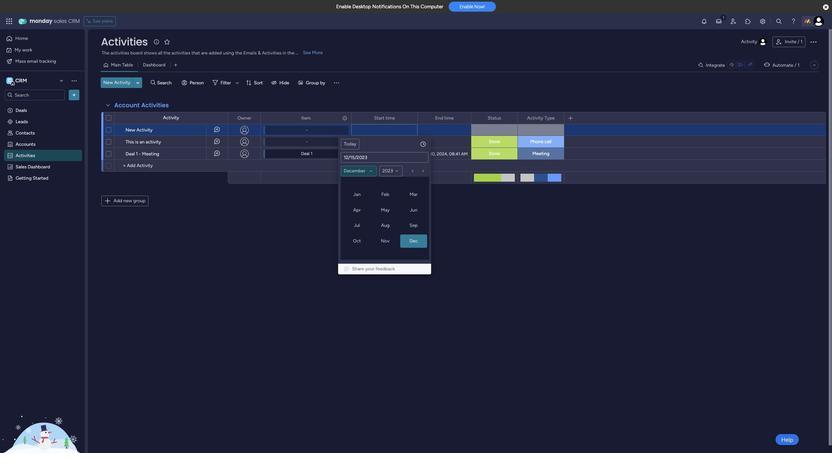 Task type: describe. For each thing, give the bounding box(es) containing it.
3 the from the left
[[287, 50, 294, 56]]

08:11
[[390, 151, 400, 156]]

3
[[417, 192, 420, 198]]

help
[[781, 436, 793, 443]]

is
[[135, 139, 138, 145]]

arrow down image
[[233, 79, 241, 87]]

24
[[416, 226, 421, 232]]

may
[[381, 207, 390, 213]]

grid containing mo
[[345, 179, 424, 257]]

help button
[[776, 434, 799, 445]]

getting
[[16, 175, 32, 181]]

see plans
[[93, 18, 113, 24]]

all
[[158, 50, 162, 56]]

0 vertical spatial 28 button
[[357, 190, 367, 200]]

enable for enable now!
[[460, 4, 473, 9]]

notifications image
[[701, 18, 707, 25]]

integrate
[[706, 62, 725, 68]]

share your feedback
[[352, 266, 395, 272]]

1 activities from the left
[[110, 50, 129, 56]]

previous image
[[410, 168, 415, 174]]

by
[[320, 80, 325, 86]]

21
[[382, 226, 387, 232]]

aug
[[381, 223, 390, 228]]

0 horizontal spatial meeting
[[142, 151, 159, 157]]

2 horizontal spatial options image
[[809, 38, 817, 46]]

activity inside field
[[527, 115, 543, 121]]

end time
[[435, 115, 454, 121]]

21 button
[[380, 224, 390, 234]]

the
[[102, 50, 109, 56]]

activity up this is an activity
[[136, 127, 153, 133]]

dashboard button
[[138, 60, 170, 70]]

1 horizontal spatial 7 button
[[414, 246, 423, 256]]

see plans button
[[84, 16, 116, 26]]

inbox image
[[715, 18, 722, 25]]

Start time field
[[372, 114, 397, 122]]

feedback
[[376, 266, 395, 272]]

0 horizontal spatial options image
[[71, 92, 77, 98]]

may button
[[372, 203, 399, 217]]

28 for topmost the 28 button
[[359, 192, 365, 198]]

6 button
[[402, 246, 412, 256]]

activities up board
[[101, 34, 148, 49]]

1 vertical spatial new activity
[[126, 127, 153, 133]]

share your feedback link
[[343, 266, 426, 272]]

main
[[111, 62, 121, 68]]

dec
[[410, 238, 418, 244]]

29 button
[[391, 235, 401, 245]]

deal for deal 1
[[301, 151, 310, 156]]

19 button
[[357, 224, 367, 234]]

7 for right 7 button
[[417, 248, 420, 254]]

jun for jun 23, 2022, 03:00 am
[[361, 139, 368, 144]]

add new group button
[[101, 196, 148, 206]]

monday
[[30, 17, 52, 25]]

autopilot image
[[764, 61, 770, 69]]

list box containing deals
[[0, 103, 85, 273]]

today
[[344, 141, 356, 147]]

0 vertical spatial -
[[306, 128, 308, 133]]

27 button
[[346, 190, 356, 200]]

oct
[[353, 238, 361, 244]]

Search in workspace field
[[14, 91, 55, 99]]

activity
[[146, 139, 161, 145]]

my
[[15, 47, 21, 53]]

email
[[27, 58, 38, 64]]

new activity button
[[101, 77, 133, 88]]

sales dashboard
[[16, 164, 50, 169]]

Status field
[[486, 114, 503, 122]]

add
[[114, 198, 122, 204]]

enable for enable desktop notifications on this computer
[[336, 4, 351, 10]]

december
[[344, 168, 365, 174]]

activity inside button
[[114, 80, 130, 85]]

03:00
[[388, 139, 400, 144]]

&
[[258, 50, 261, 56]]

deal 1 - meeting
[[126, 151, 159, 157]]

next image
[[421, 168, 426, 174]]

28 for bottommost the 28 button
[[382, 237, 387, 243]]

add view image
[[174, 63, 177, 68]]

angle down image
[[136, 80, 139, 85]]

30 for left the 30 button
[[382, 192, 387, 198]]

5 button
[[357, 201, 367, 211]]

lottie animation image
[[0, 386, 85, 453]]

invite members image
[[730, 18, 737, 25]]

main table
[[111, 62, 133, 68]]

mar
[[410, 192, 418, 197]]

computer
[[421, 4, 443, 10]]

nov 10, 2024, 08:41 am
[[421, 151, 468, 156]]

search everything image
[[776, 18, 782, 25]]

dashboard inside button
[[143, 62, 165, 68]]

dapulse close image
[[823, 4, 829, 11]]

the activities board shows all the activities that are added using the emails & activities in the page.
[[102, 50, 307, 56]]

sort button
[[243, 77, 267, 88]]

workspace options image
[[71, 77, 77, 84]]

sep button
[[400, 219, 427, 232]]

nov for nov
[[381, 238, 390, 244]]

23
[[405, 226, 410, 232]]

1 horizontal spatial crm
[[68, 17, 80, 25]]

jul button
[[343, 219, 370, 232]]

5
[[361, 203, 363, 209]]

2 vertical spatial -
[[139, 151, 141, 157]]

board
[[130, 50, 142, 56]]

jun button
[[400, 203, 427, 217]]

select product image
[[6, 18, 13, 25]]

emails settings image
[[759, 18, 766, 25]]

+ Add Activity  text field
[[118, 162, 225, 170]]

see for see more
[[303, 50, 311, 55]]

time for end time
[[444, 115, 454, 121]]

31
[[416, 237, 421, 243]]

hide
[[279, 80, 289, 86]]

home
[[15, 36, 28, 41]]

activity inside popup button
[[741, 39, 757, 45]]

apps image
[[745, 18, 751, 25]]

24 button
[[414, 224, 423, 234]]

1 horizontal spatial meeting
[[532, 151, 549, 156]]

we
[[370, 180, 377, 186]]

group by
[[306, 80, 325, 86]]

shows
[[144, 50, 157, 56]]

enable desktop notifications on this computer
[[336, 4, 443, 10]]

27
[[348, 192, 353, 198]]

6
[[406, 248, 409, 254]]

public dashboard image
[[7, 163, 13, 170]]

tu
[[360, 180, 365, 186]]

10, for nov 10, 2024, 08:41 am
[[430, 151, 436, 156]]

add new group
[[114, 198, 146, 204]]

Search field
[[155, 78, 175, 87]]

activities inside list box
[[16, 152, 35, 158]]

options image for activity type
[[555, 112, 559, 124]]

activity button
[[738, 37, 770, 47]]

1 vertical spatial 28 button
[[380, 235, 390, 245]]

emails
[[243, 50, 257, 56]]

7 for topmost 7 button
[[383, 203, 386, 209]]

mass
[[15, 58, 26, 64]]

are
[[201, 50, 208, 56]]

c
[[8, 78, 11, 83]]

am for nov 10, 2024, 08:41 am
[[461, 151, 468, 156]]

dec button
[[400, 234, 427, 248]]



Task type: locate. For each thing, give the bounding box(es) containing it.
dashboard up started
[[28, 164, 50, 169]]

the right in
[[287, 50, 294, 56]]

1 horizontal spatial jun
[[410, 207, 417, 213]]

enable left "desktop"
[[336, 4, 351, 10]]

group by button
[[295, 77, 329, 88]]

grid
[[345, 179, 424, 257]]

home button
[[4, 33, 71, 44]]

option
[[0, 104, 85, 105]]

this left 'is'
[[126, 139, 134, 145]]

28 button down tuesday element
[[357, 190, 367, 200]]

1 image
[[720, 14, 726, 21]]

30 for the bottom the 30 button
[[404, 237, 410, 243]]

person button
[[179, 77, 208, 88]]

work
[[22, 47, 32, 53]]

Account Activities field
[[113, 101, 170, 110]]

add time image
[[420, 141, 426, 147]]

show board description image
[[152, 39, 160, 45]]

today button
[[341, 139, 359, 149]]

enable inside button
[[460, 4, 473, 9]]

sales
[[54, 17, 67, 25]]

v2 search image
[[151, 79, 155, 86]]

options image up today
[[342, 112, 346, 124]]

10, left 08:41
[[430, 151, 436, 156]]

23,
[[369, 139, 375, 144]]

time for start time
[[386, 115, 395, 121]]

0 horizontal spatial activities
[[110, 50, 129, 56]]

am right 08:11 at the left top
[[401, 151, 407, 156]]

/
[[798, 39, 799, 45], [795, 62, 796, 68]]

christina overa image
[[813, 16, 824, 27]]

28 down tuesday element
[[359, 192, 365, 198]]

0 horizontal spatial this
[[126, 139, 134, 145]]

deal
[[126, 151, 135, 157], [301, 151, 310, 156]]

1 deal from the left
[[126, 151, 135, 157]]

crm
[[68, 17, 80, 25], [15, 77, 27, 84]]

23 button
[[402, 224, 412, 234]]

0 horizontal spatial time
[[386, 115, 395, 121]]

1
[[801, 39, 802, 45], [798, 62, 799, 68], [136, 151, 138, 157], [311, 151, 312, 156]]

- down item field
[[306, 128, 308, 133]]

0 horizontal spatial see
[[93, 18, 101, 24]]

new inside button
[[103, 80, 113, 85]]

see inside button
[[93, 18, 101, 24]]

0 horizontal spatial nov
[[362, 151, 370, 156]]

2024, left 08:11 at the left top
[[377, 151, 389, 156]]

2023
[[382, 168, 393, 174]]

1 horizontal spatial /
[[798, 39, 799, 45]]

2 the from the left
[[235, 50, 242, 56]]

phone
[[530, 139, 543, 144]]

my work
[[15, 47, 32, 53]]

0 horizontal spatial 7 button
[[380, 201, 390, 211]]

/ for automate
[[795, 62, 796, 68]]

time
[[386, 115, 395, 121], [444, 115, 454, 121]]

28 button
[[357, 190, 367, 200], [380, 235, 390, 245]]

1 horizontal spatial the
[[235, 50, 242, 56]]

0 vertical spatial new
[[103, 80, 113, 85]]

hide button
[[269, 77, 293, 88]]

nov for nov 10, 2024, 08:11 am
[[362, 151, 370, 156]]

1 vertical spatial done
[[489, 151, 500, 156]]

jan
[[353, 192, 361, 197]]

see left 'plans'
[[93, 18, 101, 24]]

am right 08:41
[[461, 151, 468, 156]]

- up deal 1
[[306, 139, 308, 144]]

meeting down activity
[[142, 151, 159, 157]]

0 horizontal spatial /
[[795, 62, 796, 68]]

2024, for 08:41
[[437, 151, 448, 156]]

2024, for 08:11
[[377, 151, 389, 156]]

1 horizontal spatial 28
[[382, 237, 387, 243]]

start time
[[374, 115, 395, 121]]

0 vertical spatial done
[[489, 139, 500, 144]]

enable left now!
[[460, 4, 473, 9]]

new activity up 'is'
[[126, 127, 153, 133]]

Activity Type field
[[525, 114, 556, 122]]

lottie animation element
[[0, 386, 85, 453]]

30 button
[[380, 190, 390, 200], [402, 235, 412, 245]]

19
[[360, 226, 364, 232]]

0 horizontal spatial 7
[[383, 203, 386, 209]]

started
[[33, 175, 48, 181]]

2 done from the top
[[489, 151, 500, 156]]

activities up the add view icon
[[172, 50, 190, 56]]

getting started
[[16, 175, 48, 181]]

1 horizontal spatial options image
[[342, 112, 346, 124]]

0 vertical spatial 30 button
[[380, 190, 390, 200]]

the right all
[[164, 50, 170, 56]]

1 horizontal spatial new
[[126, 127, 135, 133]]

dashboard inside list box
[[28, 164, 50, 169]]

filter
[[221, 80, 231, 86]]

-
[[306, 128, 308, 133], [306, 139, 308, 144], [139, 151, 141, 157]]

using
[[223, 50, 234, 56]]

1 10, from the left
[[371, 151, 376, 156]]

deal for deal 1 - meeting
[[126, 151, 135, 157]]

1 horizontal spatial 10,
[[430, 151, 436, 156]]

0 vertical spatial new activity
[[103, 80, 130, 85]]

Activities field
[[99, 34, 149, 49]]

nov down 23,
[[362, 151, 370, 156]]

1 vertical spatial crm
[[15, 77, 27, 84]]

column information image
[[342, 115, 347, 121]]

0 horizontal spatial new
[[103, 80, 113, 85]]

activity left type
[[527, 115, 543, 121]]

sales
[[16, 164, 27, 169]]

30 up may
[[382, 192, 387, 198]]

jul
[[354, 223, 360, 228]]

wednesday element
[[368, 179, 379, 189]]

1 horizontal spatial this
[[410, 4, 419, 10]]

1 horizontal spatial 2024,
[[437, 151, 448, 156]]

activities right &
[[262, 50, 281, 56]]

call
[[545, 139, 552, 144]]

see left the more
[[303, 50, 311, 55]]

2 horizontal spatial the
[[287, 50, 294, 56]]

0 horizontal spatial dashboard
[[28, 164, 50, 169]]

0 horizontal spatial 30 button
[[380, 190, 390, 200]]

activities down 'v2 search' "image"
[[141, 101, 169, 109]]

1 time from the left
[[386, 115, 395, 121]]

options image for owner
[[251, 112, 256, 124]]

list box
[[0, 103, 85, 273]]

invite / 1
[[785, 39, 802, 45]]

jan button
[[343, 188, 370, 201]]

0 horizontal spatial the
[[164, 50, 170, 56]]

30 button up may
[[380, 190, 390, 200]]

1 vertical spatial new
[[126, 127, 135, 133]]

jun left 23,
[[361, 139, 368, 144]]

1 the from the left
[[164, 50, 170, 56]]

0 horizontal spatial 28 button
[[357, 190, 367, 200]]

new down main on the top
[[103, 80, 113, 85]]

1 vertical spatial -
[[306, 139, 308, 144]]

sep
[[410, 223, 418, 228]]

Owner field
[[236, 114, 253, 122]]

1 vertical spatial 30
[[404, 237, 410, 243]]

2 horizontal spatial nov
[[421, 151, 429, 156]]

time right start
[[386, 115, 395, 121]]

0 vertical spatial options image
[[71, 92, 77, 98]]

1 vertical spatial options image
[[342, 112, 346, 124]]

2 time from the left
[[444, 115, 454, 121]]

7 button down 31 button
[[414, 246, 423, 256]]

add to favorites image
[[164, 38, 170, 45]]

1 vertical spatial see
[[303, 50, 311, 55]]

activity down account activities 'field'
[[163, 115, 179, 121]]

activities
[[110, 50, 129, 56], [172, 50, 190, 56]]

1 vertical spatial /
[[795, 62, 796, 68]]

dapulse integrations image
[[698, 63, 703, 68]]

activities down "accounts"
[[16, 152, 35, 158]]

activity down apps image
[[741, 39, 757, 45]]

1 horizontal spatial time
[[444, 115, 454, 121]]

time right 'end'
[[444, 115, 454, 121]]

10
[[416, 203, 421, 209]]

1 2024, from the left
[[377, 151, 389, 156]]

0 vertical spatial 7 button
[[380, 201, 390, 211]]

2024,
[[377, 151, 389, 156], [437, 151, 448, 156]]

28 button left 29 button
[[380, 235, 390, 245]]

am for jun 23, 2022, 03:00 am
[[401, 139, 408, 144]]

your
[[365, 266, 374, 272]]

options image
[[71, 92, 77, 98], [342, 112, 346, 124]]

1 done from the top
[[489, 139, 500, 144]]

nov button
[[372, 234, 399, 248]]

2 10, from the left
[[430, 151, 436, 156]]

1 horizontal spatial dashboard
[[143, 62, 165, 68]]

18 button
[[346, 224, 356, 234]]

group
[[306, 80, 319, 86]]

/ for invite
[[798, 39, 799, 45]]

collapse board header image
[[812, 62, 817, 68]]

1 vertical spatial 28
[[382, 237, 387, 243]]

0 vertical spatial this
[[410, 4, 419, 10]]

0 horizontal spatial 10,
[[371, 151, 376, 156]]

workspace selection element
[[6, 77, 28, 85]]

0 horizontal spatial deal
[[126, 151, 135, 157]]

monday element
[[345, 179, 356, 189]]

10, down 23,
[[371, 151, 376, 156]]

0 vertical spatial see
[[93, 18, 101, 24]]

am
[[401, 139, 408, 144], [401, 151, 407, 156], [461, 151, 468, 156]]

see more link
[[302, 49, 323, 56]]

26
[[359, 237, 365, 243]]

1 vertical spatial 30 button
[[402, 235, 412, 245]]

0 vertical spatial crm
[[68, 17, 80, 25]]

7 down 31 button
[[417, 248, 420, 254]]

1 vertical spatial 7
[[417, 248, 420, 254]]

0 horizontal spatial crm
[[15, 77, 27, 84]]

end
[[435, 115, 443, 121]]

nov down add time icon
[[421, 151, 429, 156]]

options image
[[809, 38, 817, 46], [251, 112, 256, 124], [555, 112, 559, 124]]

workspace image
[[6, 77, 13, 84]]

help image
[[790, 18, 797, 25]]

now!
[[474, 4, 485, 9]]

deal 1
[[301, 151, 312, 156]]

0 vertical spatial 7
[[383, 203, 386, 209]]

automate / 1
[[772, 62, 799, 68]]

1 vertical spatial jun
[[410, 207, 417, 213]]

automate
[[772, 62, 793, 68]]

2 activities from the left
[[172, 50, 190, 56]]

2 deal from the left
[[301, 151, 310, 156]]

contacts
[[16, 130, 35, 136]]

End time field
[[433, 114, 455, 122]]

/ right invite
[[798, 39, 799, 45]]

see
[[93, 18, 101, 24], [303, 50, 311, 55]]

tracking
[[39, 58, 56, 64]]

see for see plans
[[93, 18, 101, 24]]

1 inside the invite / 1 button
[[801, 39, 802, 45]]

monday sales crm
[[30, 17, 80, 25]]

an
[[139, 139, 144, 145]]

aug button
[[372, 219, 399, 232]]

Date field
[[341, 152, 428, 162]]

1 horizontal spatial enable
[[460, 4, 473, 9]]

this right on
[[410, 4, 419, 10]]

this is an activity
[[126, 139, 161, 145]]

1 horizontal spatial 28 button
[[380, 235, 390, 245]]

activities up main table button
[[110, 50, 129, 56]]

7 button down feb on the top of page
[[380, 201, 390, 211]]

jun 23, 2022, 03:00 am
[[361, 139, 408, 144]]

jun down mar button
[[410, 207, 417, 213]]

enable now! button
[[449, 2, 496, 12]]

0 horizontal spatial 2024,
[[377, 151, 389, 156]]

dashboard down 'shows'
[[143, 62, 165, 68]]

done
[[489, 139, 500, 144], [489, 151, 500, 156]]

the right the using
[[235, 50, 242, 56]]

more
[[312, 50, 323, 55]]

activity
[[741, 39, 757, 45], [114, 80, 130, 85], [163, 115, 179, 121], [527, 115, 543, 121], [136, 127, 153, 133]]

30
[[382, 192, 387, 198], [404, 237, 410, 243]]

08:41
[[449, 151, 460, 156]]

am right 03:00
[[401, 139, 408, 144]]

tuesday element
[[356, 179, 368, 189]]

start
[[374, 115, 384, 121]]

activities inside 'field'
[[141, 101, 169, 109]]

1 horizontal spatial 7
[[417, 248, 420, 254]]

1 vertical spatial this
[[126, 139, 134, 145]]

1 horizontal spatial 30
[[404, 237, 410, 243]]

30 button up 6 at left
[[402, 235, 412, 245]]

accounts
[[16, 141, 36, 147]]

public board image
[[7, 175, 13, 181]]

/ inside button
[[798, 39, 799, 45]]

1 horizontal spatial deal
[[301, 151, 310, 156]]

row group containing 27
[[345, 189, 424, 257]]

new activity down main table button
[[103, 80, 130, 85]]

1 horizontal spatial see
[[303, 50, 311, 55]]

28 down 21 "button"
[[382, 237, 387, 243]]

row group
[[345, 189, 424, 257]]

1 horizontal spatial activities
[[172, 50, 190, 56]]

1 vertical spatial 7 button
[[414, 246, 423, 256]]

see inside 'link'
[[303, 50, 311, 55]]

nov left 29 button
[[381, 238, 390, 244]]

desktop
[[352, 4, 371, 10]]

29
[[393, 237, 399, 243]]

2 2024, from the left
[[437, 151, 448, 156]]

am for nov 10, 2024, 08:11 am
[[401, 151, 407, 156]]

crm inside workspace selection element
[[15, 77, 27, 84]]

0 horizontal spatial options image
[[251, 112, 256, 124]]

0 vertical spatial /
[[798, 39, 799, 45]]

type
[[544, 115, 555, 121]]

0 horizontal spatial 30
[[382, 192, 387, 198]]

meeting
[[532, 151, 549, 156], [142, 151, 159, 157]]

0 horizontal spatial enable
[[336, 4, 351, 10]]

meeting down phone call
[[532, 151, 549, 156]]

new up 'is'
[[126, 127, 135, 133]]

crm right workspace image
[[15, 77, 27, 84]]

10, for nov 10, 2024, 08:11 am
[[371, 151, 376, 156]]

28
[[359, 192, 365, 198], [382, 237, 387, 243]]

deals
[[16, 107, 27, 113]]

mar button
[[400, 188, 427, 201]]

Item field
[[300, 114, 312, 122]]

activity left angle down image
[[114, 80, 130, 85]]

jun for jun
[[410, 207, 417, 213]]

2024, left 08:41
[[437, 151, 448, 156]]

/ right automate
[[795, 62, 796, 68]]

jun inside button
[[410, 207, 417, 213]]

0 vertical spatial 28
[[359, 192, 365, 198]]

0 vertical spatial 30
[[382, 192, 387, 198]]

nov inside button
[[381, 238, 390, 244]]

0 vertical spatial dashboard
[[143, 62, 165, 68]]

nov 10, 2024, 08:11 am
[[362, 151, 407, 156]]

0 vertical spatial jun
[[361, 139, 368, 144]]

0 horizontal spatial jun
[[361, 139, 368, 144]]

table
[[122, 62, 133, 68]]

months group
[[341, 177, 430, 260]]

1 horizontal spatial nov
[[381, 238, 390, 244]]

phone call
[[530, 139, 552, 144]]

30 down '23' button
[[404, 237, 410, 243]]

1 horizontal spatial 30 button
[[402, 235, 412, 245]]

new activity inside the 'new activity' button
[[103, 80, 130, 85]]

1 horizontal spatial options image
[[555, 112, 559, 124]]

menu image
[[333, 79, 340, 86]]

2023 button
[[379, 166, 403, 176]]

7 down feb button
[[383, 203, 386, 209]]

options image down workspace options image
[[71, 92, 77, 98]]

new
[[123, 198, 132, 204]]

0 horizontal spatial 28
[[359, 192, 365, 198]]

activity type
[[527, 115, 555, 121]]

1 vertical spatial dashboard
[[28, 164, 50, 169]]

- down an
[[139, 151, 141, 157]]

nov for nov 10, 2024, 08:41 am
[[421, 151, 429, 156]]

crm right sales
[[68, 17, 80, 25]]

18
[[348, 226, 353, 232]]

cell
[[391, 213, 401, 223]]



Task type: vqa. For each thing, say whether or not it's contained in the screenshot.
notify Item subscribers with message notify
no



